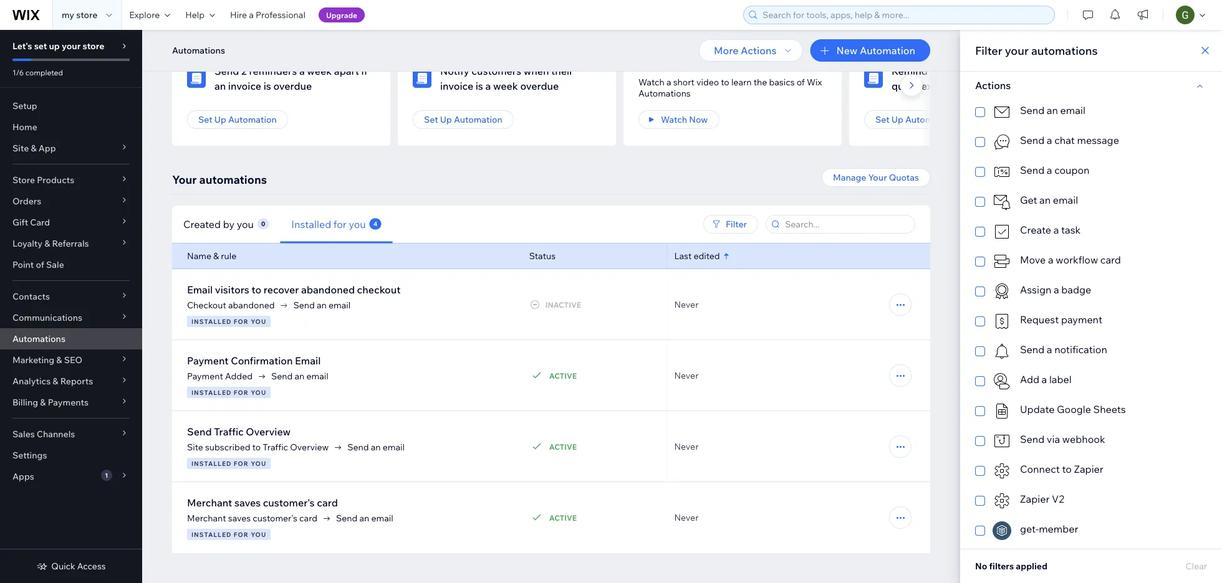 Task type: vqa. For each thing, say whether or not it's contained in the screenshot.
'YOU' corresponding to saves
yes



Task type: describe. For each thing, give the bounding box(es) containing it.
send an email inside option
[[1020, 104, 1086, 117]]

active for send traffic overview
[[549, 443, 577, 452]]

hire
[[230, 9, 247, 20]]

to left learn
[[721, 77, 730, 88]]

installed for payment
[[191, 389, 232, 397]]

send inside checkbox
[[1020, 164, 1045, 177]]

send traffic overview
[[187, 426, 291, 438]]

chat
[[1055, 134, 1075, 147]]

let's
[[12, 41, 32, 51]]

no filters applied
[[975, 561, 1048, 572]]

up
[[49, 41, 60, 51]]

send inside option
[[1020, 433, 1045, 446]]

professional
[[256, 9, 306, 20]]

get-
[[1020, 523, 1039, 536]]

installed for you for saves
[[191, 531, 266, 539]]

icon image for assign a badge
[[993, 283, 1012, 301]]

created by you
[[183, 218, 254, 230]]

billing & payments
[[12, 397, 89, 408]]

icon image for send an email
[[993, 103, 1012, 122]]

icon image for move a workflow card
[[993, 253, 1012, 271]]

checkout
[[357, 284, 401, 296]]

automation inside button
[[860, 44, 916, 57]]

analytics
[[12, 376, 51, 387]]

time for customers
[[914, 45, 932, 54]]

automation for send 2 reminders a week apart if an invoice is overdue's set up automation 'button'
[[228, 114, 277, 125]]

watch inside button
[[661, 114, 687, 125]]

you for created by you
[[237, 218, 254, 230]]

installed for send
[[191, 460, 232, 468]]

contacts
[[12, 291, 50, 302]]

a for send a coupon
[[1047, 164, 1053, 177]]

of inside sidebar element
[[36, 259, 44, 270]]

v2
[[1052, 493, 1065, 506]]

Update Google Sheets checkbox
[[975, 402, 1208, 421]]

icon image for create a task
[[993, 223, 1012, 241]]

workflow
[[1056, 254, 1099, 266]]

set up automation for remind customers their price quote expires in 1 week
[[876, 114, 954, 125]]

category image for remind customers their price quote expires in 1 week
[[864, 69, 883, 88]]

actions inside popup button
[[741, 44, 777, 57]]

0
[[261, 220, 265, 228]]

you for installed for you
[[349, 218, 366, 230]]

filter your automations
[[975, 43, 1098, 57]]

manage your quotas button
[[822, 168, 931, 187]]

payment for payment added
[[187, 371, 223, 382]]

never for send traffic overview
[[675, 442, 699, 453]]

0 horizontal spatial abandoned
[[228, 300, 275, 311]]

is inside notify customers when their invoice is a week overdue
[[476, 80, 483, 92]]

overdue inside notify customers when their invoice is a week overdue
[[520, 80, 559, 92]]

store products button
[[0, 170, 142, 191]]

edited
[[694, 251, 720, 262]]

request payment
[[1020, 314, 1103, 326]]

you for saves
[[251, 531, 266, 539]]

get paid on time for remind customers their price quote expires in 1 week
[[864, 45, 932, 54]]

set up automation button for remind customers their price quote expires in 1 week
[[864, 110, 965, 129]]

home
[[12, 122, 37, 133]]

2 vertical spatial automations
[[199, 172, 267, 186]]

point of sale
[[12, 259, 64, 270]]

tab list containing created by you
[[172, 206, 557, 244]]

an inside send 2 reminders a week apart if an invoice is overdue
[[215, 80, 226, 92]]

expires
[[922, 80, 956, 92]]

payments
[[48, 397, 89, 408]]

send an email for payment confirmation email
[[271, 371, 329, 382]]

wix
[[807, 77, 822, 88]]

visitors
[[215, 284, 249, 296]]

is inside send 2 reminders a week apart if an invoice is overdue
[[264, 80, 271, 92]]

when
[[524, 65, 549, 77]]

category image for get-member
[[993, 522, 1012, 541]]

Request payment checkbox
[[975, 312, 1208, 331]]

to inside checkbox
[[1062, 463, 1072, 476]]

sidebar element
[[0, 30, 142, 584]]

hire a professional link
[[223, 0, 313, 30]]

1 inside sidebar element
[[105, 472, 108, 480]]

upgrade button
[[319, 7, 365, 22]]

automations inside how to use automations watch a short video to learn the basics of wix automations
[[639, 88, 691, 99]]

zapier inside connect to zapier checkbox
[[1074, 463, 1104, 476]]

1 vertical spatial actions
[[975, 79, 1011, 92]]

you for confirmation
[[251, 389, 266, 397]]

get for remind customers their price quote expires in 1 week
[[864, 45, 879, 54]]

week inside notify customers when their invoice is a week overdue
[[493, 80, 518, 92]]

automations inside how to use automations watch a short video to learn the basics of wix automations
[[693, 59, 752, 72]]

apart
[[334, 65, 359, 77]]

category image for send 2 reminders a week apart if an invoice is overdue
[[187, 69, 206, 88]]

send 2 reminders a week apart if an invoice is overdue
[[215, 65, 368, 92]]

get for send 2 reminders a week apart if an invoice is overdue
[[187, 45, 202, 54]]

category image for connect to zapier
[[993, 462, 1012, 481]]

sales channels button
[[0, 424, 142, 445]]

subscribed
[[205, 442, 250, 453]]

1 vertical spatial overview
[[290, 442, 329, 453]]

quick
[[51, 561, 75, 572]]

to down send traffic overview
[[252, 442, 261, 453]]

now
[[689, 114, 708, 125]]

automations for automations button
[[172, 45, 225, 56]]

name
[[187, 251, 211, 262]]

app
[[39, 143, 56, 154]]

for
[[334, 218, 347, 230]]

for for saves
[[234, 531, 249, 539]]

send a notification
[[1020, 344, 1108, 356]]

how
[[639, 59, 660, 72]]

1/6 completed
[[12, 68, 63, 77]]

icon image for add a label
[[993, 372, 1012, 391]]

2 up from the left
[[440, 114, 452, 125]]

0 vertical spatial overview
[[246, 426, 291, 438]]

up for remind customers their price quote expires in 1 week
[[892, 114, 904, 125]]

quick access
[[51, 561, 106, 572]]

installed for merchant
[[191, 531, 232, 539]]

a for create a task
[[1054, 224, 1059, 236]]

Connect to Zapier checkbox
[[975, 462, 1208, 481]]

to left use
[[662, 59, 672, 72]]

new automation
[[837, 44, 916, 57]]

Search for tools, apps, help & more... field
[[759, 6, 1051, 24]]

get an email
[[1020, 194, 1078, 206]]

0 vertical spatial automations
[[1032, 43, 1098, 57]]

a inside how to use automations watch a short video to learn the basics of wix automations
[[667, 77, 671, 88]]

automations for automations link
[[12, 334, 65, 345]]

watch inside how to use automations watch a short video to learn the basics of wix automations
[[639, 77, 665, 88]]

explore
[[129, 9, 160, 20]]

category image for send
[[993, 163, 1012, 182]]

new automation button
[[811, 39, 931, 62]]

a for assign a badge
[[1054, 284, 1060, 296]]

for for visitors
[[234, 318, 249, 326]]

add a label
[[1020, 374, 1072, 386]]

list containing how to use automations
[[172, 34, 1068, 146]]

a for move a workflow card
[[1048, 254, 1054, 266]]

member
[[1039, 523, 1079, 536]]

category image for send a chat message
[[993, 133, 1012, 152]]

video
[[697, 77, 719, 88]]

add
[[1020, 374, 1040, 386]]

an inside option
[[1047, 104, 1058, 117]]

for for confirmation
[[234, 389, 249, 397]]

a for hire a professional
[[249, 9, 254, 20]]

site & app
[[12, 143, 56, 154]]

contacts button
[[0, 286, 142, 307]]

task
[[1062, 224, 1081, 236]]

1 horizontal spatial abandoned
[[301, 284, 355, 296]]

manage your quotas
[[833, 172, 919, 183]]

move a workflow card
[[1020, 254, 1121, 266]]

send a chat message
[[1020, 134, 1119, 147]]

filters
[[990, 561, 1014, 572]]

store products
[[12, 175, 74, 186]]

connect
[[1020, 463, 1060, 476]]

short
[[673, 77, 695, 88]]

email for email visitors to recover abandoned checkout
[[329, 300, 351, 311]]

manage
[[833, 172, 867, 183]]

category image for notify customers when their invoice is a week overdue
[[413, 69, 432, 88]]

card inside checkbox
[[1101, 254, 1121, 266]]

site for site subscribed to traffic overview
[[187, 442, 203, 453]]

apps
[[12, 472, 34, 482]]

quotas
[[889, 172, 919, 183]]

reminders
[[249, 65, 297, 77]]

use
[[674, 59, 691, 72]]

by
[[223, 218, 235, 230]]

automation for second set up automation 'button' from right
[[454, 114, 503, 125]]

send a coupon
[[1020, 164, 1090, 177]]

badge
[[1062, 284, 1092, 296]]

name & rule
[[187, 251, 237, 262]]

gift
[[12, 217, 28, 228]]

store
[[12, 175, 35, 186]]

get-member
[[1020, 523, 1079, 536]]

in
[[958, 80, 966, 92]]

notify
[[440, 65, 470, 77]]

an inside checkbox
[[1040, 194, 1051, 206]]

to right visitors
[[252, 284, 261, 296]]

marketing
[[12, 355, 54, 366]]

payment
[[1061, 314, 1103, 326]]

a for send a chat message
[[1047, 134, 1053, 147]]

automations button
[[166, 41, 231, 60]]

analytics & reports
[[12, 376, 93, 387]]

& for analytics
[[53, 376, 58, 387]]

2 merchant saves customer's card from the top
[[187, 513, 317, 524]]

for for traffic
[[234, 460, 249, 468]]

send inside send 2 reminders a week apart if an invoice is overdue
[[215, 65, 239, 77]]

category image for update google sheets
[[993, 402, 1012, 421]]

zapier inside zapier v2 checkbox
[[1020, 493, 1050, 506]]

set up automation button for send 2 reminders a week apart if an invoice is overdue
[[187, 110, 288, 129]]

Send via webhook checkbox
[[975, 432, 1208, 451]]

email inside checkbox
[[1053, 194, 1078, 206]]

assign
[[1020, 284, 1052, 296]]

Search... field
[[782, 216, 911, 233]]

request
[[1020, 314, 1059, 326]]

communications button
[[0, 307, 142, 329]]

checkout abandoned
[[187, 300, 275, 311]]

2 set up automation from the left
[[424, 114, 503, 125]]

installed for email
[[191, 318, 232, 326]]

sheets
[[1094, 404, 1126, 416]]

update google sheets
[[1020, 404, 1126, 416]]



Task type: locate. For each thing, give the bounding box(es) containing it.
2 payment from the top
[[187, 371, 223, 382]]

0 vertical spatial card
[[1101, 254, 1121, 266]]

category image left "send a coupon"
[[993, 163, 1012, 182]]

email for payment confirmation email
[[307, 371, 329, 382]]

0 horizontal spatial paid
[[204, 45, 221, 54]]

& for loyalty
[[44, 238, 50, 249]]

0 vertical spatial zapier
[[1074, 463, 1104, 476]]

& inside dropdown button
[[56, 355, 62, 366]]

update
[[1020, 404, 1055, 416]]

icon image left create
[[993, 223, 1012, 241]]

Send an email checkbox
[[975, 103, 1208, 122]]

0 horizontal spatial set up automation button
[[187, 110, 288, 129]]

marketing & seo
[[12, 355, 82, 366]]

get paid on time for send 2 reminders a week apart if an invoice is overdue
[[187, 45, 255, 54]]

2 you from the left
[[349, 218, 366, 230]]

Send a coupon checkbox
[[975, 163, 1208, 182]]

0 horizontal spatial traffic
[[214, 426, 244, 438]]

automation down notify customers when their invoice is a week overdue
[[454, 114, 503, 125]]

7 icon image from the top
[[993, 372, 1012, 391]]

0 vertical spatial watch
[[639, 77, 665, 88]]

1 horizontal spatial automations
[[172, 45, 225, 56]]

category image
[[187, 69, 206, 88], [413, 69, 432, 88], [864, 69, 883, 88], [993, 133, 1012, 152], [993, 193, 1012, 211], [993, 402, 1012, 421], [993, 432, 1012, 451], [993, 462, 1012, 481], [993, 522, 1012, 541]]

1 set from the left
[[198, 114, 212, 125]]

traffic down send traffic overview
[[263, 442, 288, 453]]

1 category image from the top
[[993, 163, 1012, 182]]

0 horizontal spatial you
[[237, 218, 254, 230]]

4 never from the top
[[675, 513, 699, 524]]

0 horizontal spatial overdue
[[273, 80, 312, 92]]

on for remind
[[900, 45, 912, 54]]

you right for
[[349, 218, 366, 230]]

invoice inside notify customers when their invoice is a week overdue
[[440, 80, 473, 92]]

category image for send via webhook
[[993, 432, 1012, 451]]

notify customers when their invoice is a week overdue
[[440, 65, 573, 92]]

1 payment from the top
[[187, 355, 229, 367]]

set up automation
[[198, 114, 277, 125], [424, 114, 503, 125], [876, 114, 954, 125]]

3 for from the top
[[234, 460, 249, 468]]

billing
[[12, 397, 38, 408]]

1 vertical spatial zapier
[[1020, 493, 1050, 506]]

installed for you for traffic
[[191, 460, 266, 468]]

2 their from the left
[[982, 65, 1004, 77]]

price
[[1006, 65, 1030, 77]]

added
[[225, 371, 253, 382]]

2 customers from the left
[[930, 65, 980, 77]]

2 horizontal spatial set
[[876, 114, 890, 125]]

installed for you for confirmation
[[191, 389, 266, 397]]

settings link
[[0, 445, 142, 467]]

more
[[714, 44, 739, 57]]

send an email for send traffic overview
[[348, 442, 405, 453]]

never for email visitors to recover abandoned checkout
[[675, 299, 699, 310]]

category image left zapier v2
[[993, 492, 1012, 511]]

created
[[183, 218, 221, 230]]

1 get paid on time from the left
[[187, 45, 255, 54]]

2 is from the left
[[476, 80, 483, 92]]

never for merchant saves customer's card
[[675, 513, 699, 524]]

sale
[[46, 259, 64, 270]]

3 up from the left
[[892, 114, 904, 125]]

set for send 2 reminders a week apart if an invoice is overdue
[[198, 114, 212, 125]]

on up remind
[[900, 45, 912, 54]]

get right new
[[864, 45, 879, 54]]

automations
[[172, 45, 225, 56], [639, 88, 691, 99], [12, 334, 65, 345]]

send an email for email visitors to recover abandoned checkout
[[293, 300, 351, 311]]

icon image left send a notification
[[993, 342, 1012, 361]]

4 you from the top
[[251, 531, 266, 539]]

category image
[[993, 163, 1012, 182], [993, 492, 1012, 511]]

1 set up automation button from the left
[[187, 110, 288, 129]]

1 down settings link
[[105, 472, 108, 480]]

paid for remind
[[881, 45, 899, 54]]

channels
[[37, 429, 75, 440]]

0 horizontal spatial week
[[307, 65, 332, 77]]

0 horizontal spatial automations
[[199, 172, 267, 186]]

& inside dropdown button
[[31, 143, 37, 154]]

& for billing
[[40, 397, 46, 408]]

1 horizontal spatial 1
[[969, 80, 974, 92]]

traffic up subscribed
[[214, 426, 244, 438]]

store
[[76, 9, 97, 20], [83, 41, 104, 51]]

1 vertical spatial filter
[[726, 219, 747, 230]]

2 horizontal spatial automations
[[639, 88, 691, 99]]

Add a label checkbox
[[975, 372, 1208, 391]]

0 horizontal spatial set
[[198, 114, 212, 125]]

Assign a badge checkbox
[[975, 283, 1208, 301]]

overdue down when
[[520, 80, 559, 92]]

never
[[675, 299, 699, 310], [675, 370, 699, 381], [675, 442, 699, 453], [675, 513, 699, 524]]

get
[[1020, 194, 1038, 206]]

set up automation button down 'quote'
[[864, 110, 965, 129]]

last
[[675, 251, 692, 262]]

set up automation button down 2
[[187, 110, 288, 129]]

installed for you for visitors
[[191, 318, 266, 326]]

home link
[[0, 117, 142, 138]]

remind customers their price quote expires in 1 week
[[892, 65, 1030, 92]]

1 vertical spatial email
[[295, 355, 321, 367]]

Move a workflow card checkbox
[[975, 253, 1208, 271]]

2 icon image from the top
[[993, 223, 1012, 241]]

set up automation down 'notify'
[[424, 114, 503, 125]]

6 icon image from the top
[[993, 342, 1012, 361]]

0 vertical spatial saves
[[234, 497, 261, 510]]

assign a badge
[[1020, 284, 1092, 296]]

your automations
[[172, 172, 267, 186]]

& for marketing
[[56, 355, 62, 366]]

seo
[[64, 355, 82, 366]]

0 horizontal spatial up
[[214, 114, 226, 125]]

1 vertical spatial site
[[187, 442, 203, 453]]

0 vertical spatial actions
[[741, 44, 777, 57]]

1 customers from the left
[[472, 65, 521, 77]]

1 installed for you from the top
[[191, 318, 266, 326]]

your left 'quotas' at the top
[[869, 172, 887, 183]]

help button
[[178, 0, 223, 30]]

0 horizontal spatial get
[[187, 45, 202, 54]]

overdue
[[273, 80, 312, 92], [520, 80, 559, 92]]

customers for a
[[472, 65, 521, 77]]

4 installed from the top
[[191, 531, 232, 539]]

icon image left move
[[993, 253, 1012, 271]]

your inside sidebar element
[[62, 41, 81, 51]]

& right loyalty
[[44, 238, 50, 249]]

0 horizontal spatial invoice
[[228, 80, 261, 92]]

card
[[1101, 254, 1121, 266], [317, 497, 338, 510], [299, 513, 317, 524]]

0 horizontal spatial their
[[551, 65, 573, 77]]

4 icon image from the top
[[993, 283, 1012, 301]]

1 invoice from the left
[[228, 80, 261, 92]]

1 vertical spatial automations
[[693, 59, 752, 72]]

1 merchant from the top
[[187, 497, 232, 510]]

referrals
[[52, 238, 89, 249]]

marketing & seo button
[[0, 350, 142, 371]]

1 vertical spatial automations
[[639, 88, 691, 99]]

customers left when
[[472, 65, 521, 77]]

2 horizontal spatial automations
[[1032, 43, 1098, 57]]

1 horizontal spatial traffic
[[263, 442, 288, 453]]

2 get paid on time from the left
[[864, 45, 932, 54]]

2 set up automation button from the left
[[413, 110, 514, 129]]

customers for in
[[930, 65, 980, 77]]

of left sale
[[36, 259, 44, 270]]

automations link
[[0, 329, 142, 350]]

0 horizontal spatial site
[[12, 143, 29, 154]]

0 vertical spatial active
[[549, 371, 577, 381]]

installed
[[191, 318, 232, 326], [191, 389, 232, 397], [191, 460, 232, 468], [191, 531, 232, 539]]

zapier left v2
[[1020, 493, 1050, 506]]

never for payment confirmation email
[[675, 370, 699, 381]]

installed for you
[[191, 318, 266, 326], [191, 389, 266, 397], [191, 460, 266, 468], [191, 531, 266, 539]]

label
[[1050, 374, 1072, 386]]

1 vertical spatial traffic
[[263, 442, 288, 453]]

1 horizontal spatial get
[[864, 45, 879, 54]]

category image for get an email
[[993, 193, 1012, 211]]

send via webhook
[[1020, 433, 1106, 446]]

set up automation down 'quote'
[[876, 114, 954, 125]]

a for send a notification
[[1047, 344, 1053, 356]]

you for traffic
[[251, 460, 266, 468]]

0 horizontal spatial filter
[[726, 219, 747, 230]]

time for 2
[[237, 45, 255, 54]]

2 installed from the top
[[191, 389, 232, 397]]

on for send
[[223, 45, 235, 54]]

invoice inside send 2 reminders a week apart if an invoice is overdue
[[228, 80, 261, 92]]

send an email
[[1020, 104, 1086, 117], [293, 300, 351, 311], [271, 371, 329, 382], [348, 442, 405, 453], [336, 513, 393, 524]]

get paid on time up remind
[[864, 45, 932, 54]]

filter for filter
[[726, 219, 747, 230]]

0 vertical spatial automations
[[172, 45, 225, 56]]

payment for payment confirmation email
[[187, 355, 229, 367]]

1 for from the top
[[234, 318, 249, 326]]

1 vertical spatial of
[[36, 259, 44, 270]]

paid down help button
[[204, 45, 221, 54]]

their right when
[[551, 65, 573, 77]]

you right by
[[237, 218, 254, 230]]

icon image down price
[[993, 103, 1012, 122]]

get paid on time
[[187, 45, 255, 54], [864, 45, 932, 54]]

watch now button
[[639, 110, 719, 129]]

active for payment confirmation email
[[549, 371, 577, 381]]

automation down expires
[[906, 114, 954, 125]]

zapier down send via webhook option
[[1074, 463, 1104, 476]]

email up "checkout"
[[187, 284, 213, 296]]

point of sale link
[[0, 254, 142, 276]]

1 merchant saves customer's card from the top
[[187, 497, 338, 510]]

1 never from the top
[[675, 299, 699, 310]]

analytics & reports button
[[0, 371, 142, 392]]

payment left added
[[187, 371, 223, 382]]

2 for from the top
[[234, 389, 249, 397]]

basics
[[769, 77, 795, 88]]

1 horizontal spatial up
[[440, 114, 452, 125]]

icon image left add
[[993, 372, 1012, 391]]

completed
[[25, 68, 63, 77]]

1 vertical spatial store
[[83, 41, 104, 51]]

email inside option
[[1061, 104, 1086, 117]]

1 right in
[[969, 80, 974, 92]]

paid for send
[[204, 45, 221, 54]]

set for remind customers their price quote expires in 1 week
[[876, 114, 890, 125]]

recover
[[264, 284, 299, 296]]

3 set from the left
[[876, 114, 890, 125]]

4 for from the top
[[234, 531, 249, 539]]

0 horizontal spatial of
[[36, 259, 44, 270]]

0 vertical spatial filter
[[975, 43, 1003, 57]]

a for add a label
[[1042, 374, 1047, 386]]

on
[[223, 45, 235, 54], [900, 45, 912, 54]]

& left app
[[31, 143, 37, 154]]

2 overdue from the left
[[520, 80, 559, 92]]

overdue down reminders
[[273, 80, 312, 92]]

icon image for send a notification
[[993, 342, 1012, 361]]

& left the rule
[[213, 251, 219, 262]]

0 vertical spatial category image
[[993, 163, 1012, 182]]

icon image for request payment
[[993, 312, 1012, 331]]

icon image left the request
[[993, 312, 1012, 331]]

invoice down 'notify'
[[440, 80, 473, 92]]

payment up payment added
[[187, 355, 229, 367]]

1/6
[[12, 68, 24, 77]]

of left wix
[[797, 77, 805, 88]]

2 on from the left
[[900, 45, 912, 54]]

icon image
[[993, 103, 1012, 122], [993, 223, 1012, 241], [993, 253, 1012, 271], [993, 283, 1012, 301], [993, 312, 1012, 331], [993, 342, 1012, 361], [993, 372, 1012, 391]]

overdue inside send 2 reminders a week apart if an invoice is overdue
[[273, 80, 312, 92]]

to
[[662, 59, 672, 72], [721, 77, 730, 88], [252, 284, 261, 296], [252, 442, 261, 453], [1062, 463, 1072, 476]]

2 set from the left
[[424, 114, 438, 125]]

get paid on time up 2
[[187, 45, 255, 54]]

the
[[754, 77, 767, 88]]

2 get from the left
[[864, 45, 879, 54]]

automation for set up automation 'button' corresponding to remind customers their price quote expires in 1 week
[[906, 114, 954, 125]]

1 horizontal spatial overdue
[[520, 80, 559, 92]]

their inside remind customers their price quote expires in 1 week
[[982, 65, 1004, 77]]

0 horizontal spatial your
[[172, 172, 197, 186]]

up
[[214, 114, 226, 125], [440, 114, 452, 125], [892, 114, 904, 125]]

settings
[[12, 450, 47, 461]]

2 horizontal spatial set up automation button
[[864, 110, 965, 129]]

automations inside button
[[172, 45, 225, 56]]

0 horizontal spatial your
[[62, 41, 81, 51]]

zapier v2
[[1020, 493, 1065, 506]]

1 horizontal spatial their
[[982, 65, 1004, 77]]

up down 'notify'
[[440, 114, 452, 125]]

2 invoice from the left
[[440, 80, 473, 92]]

billing & payments button
[[0, 392, 142, 414]]

your
[[869, 172, 887, 183], [172, 172, 197, 186]]

your inside button
[[869, 172, 887, 183]]

0 horizontal spatial customers
[[472, 65, 521, 77]]

0 vertical spatial store
[[76, 9, 97, 20]]

2 category image from the top
[[993, 492, 1012, 511]]

0 vertical spatial email
[[187, 284, 213, 296]]

on down hire
[[223, 45, 235, 54]]

set up automation down 2
[[198, 114, 277, 125]]

list
[[172, 34, 1068, 146]]

1 horizontal spatial actions
[[975, 79, 1011, 92]]

for
[[234, 318, 249, 326], [234, 389, 249, 397], [234, 460, 249, 468], [234, 531, 249, 539]]

1 paid from the left
[[204, 45, 221, 54]]

customers inside remind customers their price quote expires in 1 week
[[930, 65, 980, 77]]

0 vertical spatial traffic
[[214, 426, 244, 438]]

1 set up automation from the left
[[198, 114, 277, 125]]

1 horizontal spatial paid
[[881, 45, 899, 54]]

1 vertical spatial watch
[[661, 114, 687, 125]]

Create a task checkbox
[[975, 223, 1208, 241]]

0 vertical spatial abandoned
[[301, 284, 355, 296]]

week inside send 2 reminders a week apart if an invoice is overdue
[[307, 65, 332, 77]]

1 horizontal spatial email
[[295, 355, 321, 367]]

4
[[373, 220, 378, 228]]

1 up from the left
[[214, 114, 226, 125]]

1 is from the left
[[264, 80, 271, 92]]

paid up remind
[[881, 45, 899, 54]]

learn
[[732, 77, 752, 88]]

you for visitors
[[251, 318, 266, 326]]

2 active from the top
[[549, 443, 577, 452]]

1 horizontal spatial is
[[476, 80, 483, 92]]

get-member checkbox
[[975, 522, 1208, 541]]

filter
[[975, 43, 1003, 57], [726, 219, 747, 230]]

& for name
[[213, 251, 219, 262]]

& left seo
[[56, 355, 62, 366]]

loyalty & referrals button
[[0, 233, 142, 254]]

automations down help button
[[172, 45, 225, 56]]

of inside how to use automations watch a short video to learn the basics of wix automations
[[797, 77, 805, 88]]

& inside dropdown button
[[40, 397, 46, 408]]

actions down price
[[975, 79, 1011, 92]]

new
[[837, 44, 858, 57]]

customers
[[472, 65, 521, 77], [930, 65, 980, 77]]

1 icon image from the top
[[993, 103, 1012, 122]]

2 merchant from the top
[[187, 513, 226, 524]]

abandoned
[[301, 284, 355, 296], [228, 300, 275, 311]]

time up 2
[[237, 45, 255, 54]]

automations inside sidebar element
[[12, 334, 65, 345]]

0 horizontal spatial get paid on time
[[187, 45, 255, 54]]

3 set up automation button from the left
[[864, 110, 965, 129]]

site for site & app
[[12, 143, 29, 154]]

week inside remind customers their price quote expires in 1 week
[[976, 80, 1001, 92]]

actions up the
[[741, 44, 777, 57]]

installed for you
[[291, 218, 366, 230]]

set
[[34, 41, 47, 51]]

help
[[185, 9, 205, 20]]

1 vertical spatial customer's
[[253, 513, 297, 524]]

3 icon image from the top
[[993, 253, 1012, 271]]

&
[[31, 143, 37, 154], [44, 238, 50, 249], [213, 251, 219, 262], [56, 355, 62, 366], [53, 376, 58, 387], [40, 397, 46, 408]]

quick access button
[[36, 561, 106, 573]]

1 horizontal spatial site
[[187, 442, 203, 453]]

reports
[[60, 376, 93, 387]]

4 installed for you from the top
[[191, 531, 266, 539]]

a inside notify customers when their invoice is a week overdue
[[486, 80, 491, 92]]

1 on from the left
[[223, 45, 235, 54]]

1 horizontal spatial you
[[349, 218, 366, 230]]

site down home
[[12, 143, 29, 154]]

send
[[215, 65, 239, 77], [1020, 104, 1045, 117], [1020, 134, 1045, 147], [1020, 164, 1045, 177], [293, 300, 315, 311], [1020, 344, 1045, 356], [271, 371, 293, 382], [187, 426, 212, 438], [1020, 433, 1045, 446], [348, 442, 369, 453], [336, 513, 358, 524]]

merchant saves customer's card
[[187, 497, 338, 510], [187, 513, 317, 524]]

1 vertical spatial 1
[[105, 472, 108, 480]]

Send a notification checkbox
[[975, 342, 1208, 361]]

a
[[249, 9, 254, 20], [299, 65, 305, 77], [667, 77, 671, 88], [486, 80, 491, 92], [1047, 134, 1053, 147], [1047, 164, 1053, 177], [1054, 224, 1059, 236], [1048, 254, 1054, 266], [1054, 284, 1060, 296], [1047, 344, 1053, 356], [1042, 374, 1047, 386]]

automation up remind
[[860, 44, 916, 57]]

filter for filter your automations
[[975, 43, 1003, 57]]

1 vertical spatial card
[[317, 497, 338, 510]]

set up automation for send 2 reminders a week apart if an invoice is overdue
[[198, 114, 277, 125]]

2 vertical spatial card
[[299, 513, 317, 524]]

1 inside remind customers their price quote expires in 1 week
[[969, 80, 974, 92]]

1 vertical spatial merchant saves customer's card
[[187, 513, 317, 524]]

up for send 2 reminders a week apart if an invoice is overdue
[[214, 114, 226, 125]]

0 horizontal spatial 1
[[105, 472, 108, 480]]

1 vertical spatial payment
[[187, 371, 223, 382]]

get down 'help'
[[187, 45, 202, 54]]

automations up marketing at the bottom left
[[12, 334, 65, 345]]

1 your from the left
[[869, 172, 887, 183]]

icon image left assign
[[993, 283, 1012, 301]]

1 horizontal spatial invoice
[[440, 80, 473, 92]]

0 horizontal spatial actions
[[741, 44, 777, 57]]

2 time from the left
[[914, 45, 932, 54]]

your right up
[[62, 41, 81, 51]]

0 vertical spatial of
[[797, 77, 805, 88]]

email for merchant saves customer's card
[[371, 513, 393, 524]]

time up remind
[[914, 45, 932, 54]]

1 get from the left
[[187, 45, 202, 54]]

1 horizontal spatial set up automation button
[[413, 110, 514, 129]]

email visitors to recover abandoned checkout
[[187, 284, 401, 296]]

2 installed for you from the top
[[191, 389, 266, 397]]

2 vertical spatial automations
[[12, 334, 65, 345]]

1 you from the left
[[237, 218, 254, 230]]

tab list
[[172, 206, 557, 244]]

send an email for merchant saves customer's card
[[336, 513, 393, 524]]

1 horizontal spatial your
[[1005, 43, 1029, 57]]

1 horizontal spatial of
[[797, 77, 805, 88]]

0 vertical spatial payment
[[187, 355, 229, 367]]

your up price
[[1005, 43, 1029, 57]]

2 you from the top
[[251, 389, 266, 397]]

automations down short
[[639, 88, 691, 99]]

no
[[975, 561, 988, 572]]

0 horizontal spatial automations
[[12, 334, 65, 345]]

filter inside button
[[726, 219, 747, 230]]

2 horizontal spatial set up automation
[[876, 114, 954, 125]]

watch left the now
[[661, 114, 687, 125]]

site inside dropdown button
[[12, 143, 29, 154]]

automation down 2
[[228, 114, 277, 125]]

Zapier V2 checkbox
[[975, 492, 1208, 511]]

1 horizontal spatial automations
[[693, 59, 752, 72]]

email right confirmation
[[295, 355, 321, 367]]

invoice down 2
[[228, 80, 261, 92]]

customers inside notify customers when their invoice is a week overdue
[[472, 65, 521, 77]]

site subscribed to traffic overview
[[187, 442, 329, 453]]

loyalty
[[12, 238, 42, 249]]

1 you from the top
[[251, 318, 266, 326]]

1 vertical spatial saves
[[228, 513, 251, 524]]

active for merchant saves customer's card
[[549, 514, 577, 523]]

store down my store
[[83, 41, 104, 51]]

abandoned right 'recover'
[[301, 284, 355, 296]]

set up automation button down 'notify'
[[413, 110, 514, 129]]

status
[[529, 251, 556, 262]]

1 overdue from the left
[[273, 80, 312, 92]]

customers up in
[[930, 65, 980, 77]]

gift card button
[[0, 212, 142, 233]]

abandoned down visitors
[[228, 300, 275, 311]]

1 horizontal spatial set up automation
[[424, 114, 503, 125]]

0 vertical spatial 1
[[969, 80, 974, 92]]

3 installed from the top
[[191, 460, 232, 468]]

1 horizontal spatial customers
[[930, 65, 980, 77]]

create a task
[[1020, 224, 1081, 236]]

store right "my"
[[76, 9, 97, 20]]

3 installed for you from the top
[[191, 460, 266, 468]]

1 vertical spatial category image
[[993, 492, 1012, 511]]

a inside send 2 reminders a week apart if an invoice is overdue
[[299, 65, 305, 77]]

3 you from the top
[[251, 460, 266, 468]]

1 their from the left
[[551, 65, 573, 77]]

1 vertical spatial merchant
[[187, 513, 226, 524]]

2 paid from the left
[[881, 45, 899, 54]]

1 time from the left
[[237, 45, 255, 54]]

0 horizontal spatial time
[[237, 45, 255, 54]]

1 horizontal spatial week
[[493, 80, 518, 92]]

2 never from the top
[[675, 370, 699, 381]]

0 horizontal spatial on
[[223, 45, 235, 54]]

installed
[[291, 218, 331, 230]]

0 horizontal spatial email
[[187, 284, 213, 296]]

site left subscribed
[[187, 442, 203, 453]]

1 horizontal spatial zapier
[[1074, 463, 1104, 476]]

email for send traffic overview
[[383, 442, 405, 453]]

up down 'quote'
[[892, 114, 904, 125]]

your up created
[[172, 172, 197, 186]]

Send a chat message checkbox
[[975, 133, 1208, 152]]

3 set up automation from the left
[[876, 114, 954, 125]]

upgrade
[[326, 10, 357, 20]]

to right the 'connect' on the bottom right of the page
[[1062, 463, 1072, 476]]

category image for zapier
[[993, 492, 1012, 511]]

2 your from the left
[[172, 172, 197, 186]]

up up your automations
[[214, 114, 226, 125]]

zapier
[[1074, 463, 1104, 476], [1020, 493, 1050, 506]]

& for site
[[31, 143, 37, 154]]

1 horizontal spatial on
[[900, 45, 912, 54]]

0 horizontal spatial set up automation
[[198, 114, 277, 125]]

store inside sidebar element
[[83, 41, 104, 51]]

watch down how
[[639, 77, 665, 88]]

their left price
[[982, 65, 1004, 77]]

0 vertical spatial customer's
[[263, 497, 315, 510]]

3 never from the top
[[675, 442, 699, 453]]

email
[[187, 284, 213, 296], [295, 355, 321, 367]]

& left reports
[[53, 376, 58, 387]]

Get an email checkbox
[[975, 193, 1208, 211]]

3 active from the top
[[549, 514, 577, 523]]

their inside notify customers when their invoice is a week overdue
[[551, 65, 573, 77]]

0 vertical spatial merchant
[[187, 497, 232, 510]]

send inside option
[[1020, 104, 1045, 117]]

1 installed from the top
[[191, 318, 232, 326]]

checkout
[[187, 300, 226, 311]]

1 horizontal spatial get paid on time
[[864, 45, 932, 54]]

0 horizontal spatial is
[[264, 80, 271, 92]]

1 active from the top
[[549, 371, 577, 381]]

confirmation
[[231, 355, 293, 367]]

5 icon image from the top
[[993, 312, 1012, 331]]

& right billing
[[40, 397, 46, 408]]

1 horizontal spatial set
[[424, 114, 438, 125]]



